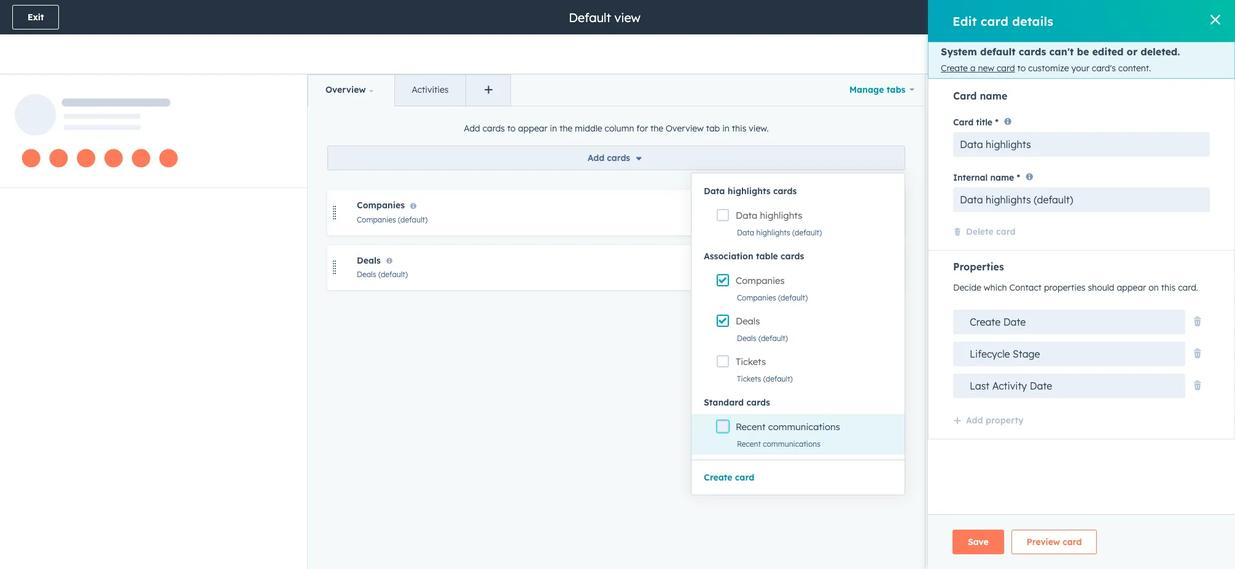 Task type: vqa. For each thing, say whether or not it's contained in the screenshot.
sixth column header from the left
no



Task type: locate. For each thing, give the bounding box(es) containing it.
preview card button
[[1012, 530, 1098, 554]]

recent down the standard cards
[[736, 421, 766, 433]]

save button
[[1076, 5, 1127, 29], [953, 530, 1005, 554]]

lifecycle stage
[[970, 348, 1041, 360]]

tickets
[[736, 356, 766, 367], [737, 374, 762, 383]]

cards inside "add cards" dropdown button
[[607, 153, 631, 164]]

0 vertical spatial recent
[[736, 421, 766, 433]]

create date
[[970, 316, 1026, 328]]

1 vertical spatial create
[[970, 316, 1001, 328]]

decide which contact properties should appear on this card.
[[954, 282, 1199, 293]]

tickets up the standard cards
[[737, 374, 762, 383]]

edit down data highlights (default)
[[806, 263, 819, 272]]

0 vertical spatial deals (default)
[[357, 270, 408, 279]]

date right activity
[[1030, 380, 1053, 392]]

create for create date
[[970, 316, 1001, 328]]

add cards to appear in the middle column for the overview tab in this view.
[[464, 123, 769, 134]]

recent
[[736, 421, 766, 433], [737, 439, 761, 449]]

(default)
[[398, 215, 428, 224], [793, 228, 822, 237], [378, 270, 408, 279], [779, 293, 808, 302], [759, 334, 788, 343], [764, 374, 793, 383]]

2 vertical spatial create
[[704, 472, 733, 483]]

highlights up data highlights (default)
[[760, 210, 803, 221]]

0 horizontal spatial the
[[560, 123, 573, 134]]

list box containing data highlights
[[692, 173, 905, 460]]

name for internal name
[[991, 172, 1015, 183]]

add down middle
[[588, 153, 605, 164]]

navigation
[[308, 74, 512, 106]]

2 card from the top
[[954, 117, 974, 128]]

1 vertical spatial recent communications
[[737, 439, 821, 449]]

companies (default)
[[357, 215, 428, 224], [737, 293, 808, 302]]

create card button
[[704, 470, 755, 485]]

highlights inside button
[[728, 186, 771, 197]]

title
[[977, 117, 993, 128]]

to inside "system default cards can't be edited or deleted. create a new card to customize your card's content."
[[1018, 63, 1026, 74]]

highlights
[[728, 186, 771, 197], [760, 210, 803, 221], [757, 228, 791, 237]]

card for delete card
[[997, 226, 1016, 237]]

1 horizontal spatial edit
[[953, 13, 977, 29]]

1 horizontal spatial to
[[1018, 63, 1026, 74]]

0 vertical spatial add
[[464, 123, 480, 134]]

add for add cards
[[588, 153, 605, 164]]

the
[[560, 123, 573, 134], [651, 123, 664, 134]]

1 horizontal spatial save
[[1091, 12, 1112, 23]]

1 horizontal spatial appear
[[1117, 282, 1147, 293]]

card up card title at the right top of page
[[954, 90, 977, 102]]

data highlights (default)
[[737, 228, 822, 237]]

1 horizontal spatial deals (default)
[[737, 334, 788, 343]]

close image
[[1211, 15, 1221, 25]]

0 vertical spatial tickets
[[736, 356, 766, 367]]

view.
[[749, 123, 769, 134]]

0 vertical spatial to
[[1018, 63, 1026, 74]]

save
[[1091, 12, 1112, 23], [1150, 12, 1171, 23], [968, 536, 989, 547]]

2 vertical spatial data
[[737, 228, 755, 237]]

new
[[979, 63, 995, 74]]

data highlights cards
[[704, 186, 797, 197]]

the left middle
[[560, 123, 573, 134]]

create inside button
[[704, 472, 733, 483]]

1 vertical spatial data
[[736, 210, 758, 221]]

1 card from the top
[[954, 90, 977, 102]]

0 vertical spatial create
[[941, 63, 968, 74]]

0 vertical spatial edit
[[953, 13, 977, 29]]

0 vertical spatial this
[[732, 123, 747, 134]]

tickets up "tickets (default)"
[[736, 356, 766, 367]]

can't
[[1050, 46, 1074, 58]]

2 in from the left
[[723, 123, 730, 134]]

0 vertical spatial name
[[980, 90, 1008, 102]]

in left middle
[[550, 123, 557, 134]]

in right tab
[[723, 123, 730, 134]]

properties
[[954, 260, 1005, 273]]

0 vertical spatial data
[[704, 186, 725, 197]]

add left property in the right bottom of the page
[[967, 415, 984, 426]]

name
[[980, 90, 1008, 102], [991, 172, 1015, 183]]

1 horizontal spatial the
[[651, 123, 664, 134]]

card for edit card details
[[981, 13, 1009, 29]]

1 vertical spatial deals (default)
[[737, 334, 788, 343]]

activities
[[412, 84, 449, 95]]

cards
[[1019, 46, 1047, 58], [483, 123, 505, 134], [607, 153, 631, 164], [774, 186, 797, 197], [781, 251, 805, 262], [747, 397, 771, 408]]

last
[[970, 380, 990, 392]]

2 vertical spatial highlights
[[757, 228, 791, 237]]

exit
[[1192, 12, 1208, 23]]

preview card
[[1027, 536, 1082, 547]]

stage
[[1013, 348, 1041, 360]]

1 horizontal spatial in
[[723, 123, 730, 134]]

card for preview card
[[1063, 536, 1082, 547]]

1 horizontal spatial this
[[1162, 282, 1176, 293]]

0 vertical spatial card
[[954, 90, 977, 102]]

highlights down data highlights
[[757, 228, 791, 237]]

edit up system
[[953, 13, 977, 29]]

add for add property
[[967, 415, 984, 426]]

1 vertical spatial overview
[[666, 123, 704, 134]]

this right on
[[1162, 282, 1176, 293]]

0 vertical spatial overview
[[326, 84, 366, 95]]

this left view.
[[732, 123, 747, 134]]

1 horizontal spatial companies (default)
[[737, 293, 808, 302]]

1 vertical spatial recent
[[737, 439, 761, 449]]

which
[[984, 282, 1008, 293]]

2 horizontal spatial save
[[1150, 12, 1171, 23]]

0 vertical spatial appear
[[518, 123, 548, 134]]

0 vertical spatial highlights
[[728, 186, 771, 197]]

association table cards
[[704, 251, 805, 262]]

standard
[[704, 397, 744, 408]]

recent communications
[[736, 421, 841, 433], [737, 439, 821, 449]]

recent up create card button
[[737, 439, 761, 449]]

appear
[[518, 123, 548, 134], [1117, 282, 1147, 293]]

companies
[[357, 200, 405, 211], [357, 215, 396, 224], [736, 275, 785, 286], [737, 293, 777, 302]]

1 vertical spatial companies (default)
[[737, 293, 808, 302]]

save button for preview
[[953, 530, 1005, 554]]

in
[[550, 123, 557, 134], [723, 123, 730, 134]]

card inside "system default cards can't be edited or deleted. create a new card to customize your card's content."
[[997, 63, 1015, 74]]

1 vertical spatial save button
[[953, 530, 1005, 554]]

content.
[[1119, 63, 1152, 74]]

1 horizontal spatial save button
[[1076, 5, 1127, 29]]

2 horizontal spatial create
[[970, 316, 1001, 328]]

1 horizontal spatial add
[[588, 153, 605, 164]]

1 vertical spatial name
[[991, 172, 1015, 183]]

card left title
[[954, 117, 974, 128]]

add cards
[[588, 153, 631, 164]]

card's
[[1092, 63, 1116, 74]]

manage tabs button
[[839, 74, 925, 105]]

1 vertical spatial highlights
[[760, 210, 803, 221]]

date
[[1004, 316, 1026, 328], [1030, 380, 1053, 392]]

standard cards button
[[692, 392, 905, 413]]

save button for save
[[1076, 5, 1127, 29]]

exit button
[[12, 5, 59, 29]]

1 vertical spatial edit
[[806, 263, 819, 272]]

0 horizontal spatial companies (default)
[[357, 215, 428, 224]]

2 vertical spatial add
[[967, 415, 984, 426]]

this
[[732, 123, 747, 134], [1162, 282, 1176, 293]]

tab
[[707, 123, 720, 134]]

create inside "system default cards can't be edited or deleted. create a new card to customize your card's content."
[[941, 63, 968, 74]]

name right internal
[[991, 172, 1015, 183]]

0 horizontal spatial overview
[[326, 84, 366, 95]]

add
[[464, 123, 480, 134], [588, 153, 605, 164], [967, 415, 984, 426]]

1 vertical spatial card
[[954, 117, 974, 128]]

1 vertical spatial to
[[508, 123, 516, 134]]

card name
[[954, 90, 1008, 102]]

for
[[637, 123, 648, 134]]

data inside data highlights cards button
[[704, 186, 725, 197]]

card
[[954, 90, 977, 102], [954, 117, 974, 128]]

list box
[[692, 173, 905, 460]]

0 horizontal spatial add
[[464, 123, 480, 134]]

name up title
[[980, 90, 1008, 102]]

the right for
[[651, 123, 664, 134]]

create inside popup button
[[970, 316, 1001, 328]]

highlights up data highlights
[[728, 186, 771, 197]]

highlights for data highlights
[[760, 210, 803, 221]]

edited
[[1093, 46, 1124, 58]]

Card title text field
[[954, 132, 1211, 157]]

highlights for data highlights (default)
[[757, 228, 791, 237]]

add inside button
[[967, 415, 984, 426]]

save for preview card
[[968, 536, 989, 547]]

1 vertical spatial add
[[588, 153, 605, 164]]

appear left on
[[1117, 282, 1147, 293]]

deals (default)
[[357, 270, 408, 279], [737, 334, 788, 343]]

0 horizontal spatial create
[[704, 472, 733, 483]]

overview
[[326, 84, 366, 95], [666, 123, 704, 134]]

card
[[981, 13, 1009, 29], [997, 63, 1015, 74], [997, 226, 1016, 237], [735, 472, 755, 483], [1063, 536, 1082, 547]]

should
[[1088, 282, 1115, 293]]

contact
[[1010, 282, 1042, 293]]

appear left middle
[[518, 123, 548, 134]]

communications
[[769, 421, 841, 433], [763, 439, 821, 449]]

none field inside page section element
[[568, 9, 645, 26]]

add for add cards to appear in the middle column for the overview tab in this view.
[[464, 123, 480, 134]]

deals
[[357, 255, 381, 266], [357, 270, 376, 279], [736, 315, 760, 327], [737, 334, 757, 343]]

1 vertical spatial tickets
[[737, 374, 762, 383]]

standard cards
[[704, 397, 771, 408]]

to
[[1018, 63, 1026, 74], [508, 123, 516, 134]]

0 horizontal spatial save
[[968, 536, 989, 547]]

0 vertical spatial date
[[1004, 316, 1026, 328]]

2 horizontal spatial add
[[967, 415, 984, 426]]

0 vertical spatial save button
[[1076, 5, 1127, 29]]

None field
[[568, 9, 645, 26]]

create
[[941, 63, 968, 74], [970, 316, 1001, 328], [704, 472, 733, 483]]

0 horizontal spatial edit
[[806, 263, 819, 272]]

0 horizontal spatial in
[[550, 123, 557, 134]]

cards inside "system default cards can't be edited or deleted. create a new card to customize your card's content."
[[1019, 46, 1047, 58]]

1 horizontal spatial date
[[1030, 380, 1053, 392]]

1 horizontal spatial create
[[941, 63, 968, 74]]

edit inside button
[[806, 263, 819, 272]]

0 horizontal spatial this
[[732, 123, 747, 134]]

add down activities "button"
[[464, 123, 480, 134]]

add inside dropdown button
[[588, 153, 605, 164]]

date up lifecycle stage
[[1004, 316, 1026, 328]]

0 horizontal spatial save button
[[953, 530, 1005, 554]]



Task type: describe. For each thing, give the bounding box(es) containing it.
add cards button
[[328, 146, 906, 170]]

card title
[[954, 117, 993, 128]]

or
[[1127, 46, 1138, 58]]

1 vertical spatial appear
[[1117, 282, 1147, 293]]

tickets for tickets
[[736, 356, 766, 367]]

tickets (default)
[[737, 374, 793, 383]]

create for create card
[[704, 472, 733, 483]]

cards inside standard cards button
[[747, 397, 771, 408]]

delete
[[967, 226, 994, 237]]

properties
[[1045, 282, 1086, 293]]

lifecycle
[[970, 348, 1011, 360]]

1 in from the left
[[550, 123, 557, 134]]

tabs
[[887, 84, 906, 95]]

navigation containing overview
[[308, 74, 512, 106]]

create card
[[704, 472, 755, 483]]

cards inside 'association table cards' button
[[781, 251, 805, 262]]

delete card
[[967, 226, 1016, 237]]

association table cards button
[[692, 246, 905, 267]]

be
[[1077, 46, 1090, 58]]

delete card button
[[954, 225, 1016, 240]]

manage tabs
[[850, 84, 906, 95]]

0 horizontal spatial date
[[1004, 316, 1026, 328]]

and
[[1173, 12, 1190, 23]]

activity
[[993, 380, 1028, 392]]

1 the from the left
[[560, 123, 573, 134]]

card for create card
[[735, 472, 755, 483]]

save and exit
[[1150, 12, 1208, 23]]

preview
[[1027, 536, 1061, 547]]

last activity date
[[970, 380, 1053, 392]]

0 vertical spatial communications
[[769, 421, 841, 433]]

0 horizontal spatial to
[[508, 123, 516, 134]]

your
[[1072, 63, 1090, 74]]

save for save and exit
[[1091, 12, 1112, 23]]

internal name
[[954, 172, 1015, 183]]

create a new card button
[[941, 63, 1015, 74]]

on
[[1149, 282, 1159, 293]]

edit for edit card details
[[953, 13, 977, 29]]

column
[[605, 123, 634, 134]]

default
[[981, 46, 1016, 58]]

system
[[941, 46, 978, 58]]

edit for edit
[[806, 263, 819, 272]]

data for data highlights (default)
[[737, 228, 755, 237]]

lifecycle stage button
[[954, 341, 1186, 366]]

card for card title
[[954, 117, 974, 128]]

data for data highlights
[[736, 210, 758, 221]]

0 vertical spatial recent communications
[[736, 421, 841, 433]]

0 horizontal spatial deals (default)
[[357, 270, 408, 279]]

page section element
[[0, 0, 1236, 74]]

card.
[[1179, 282, 1199, 293]]

deleted.
[[1141, 46, 1181, 58]]

tickets for tickets (default)
[[737, 374, 762, 383]]

2 the from the left
[[651, 123, 664, 134]]

1 vertical spatial communications
[[763, 439, 821, 449]]

0 vertical spatial companies (default)
[[357, 215, 428, 224]]

edit button
[[787, 260, 827, 276]]

system default cards can't be edited or deleted. create a new card to customize your card's content.
[[941, 46, 1181, 74]]

data for data highlights cards
[[704, 186, 725, 197]]

companies (default) inside list box
[[737, 293, 808, 302]]

internal
[[954, 172, 988, 183]]

1 vertical spatial this
[[1162, 282, 1176, 293]]

1 horizontal spatial overview
[[666, 123, 704, 134]]

create date button
[[954, 310, 1186, 334]]

decide
[[954, 282, 982, 293]]

association
[[704, 251, 754, 262]]

data highlights cards button
[[692, 181, 905, 202]]

middle
[[575, 123, 603, 134]]

edit card details
[[953, 13, 1054, 29]]

details
[[1013, 13, 1054, 29]]

name for card name
[[980, 90, 1008, 102]]

overview inside overview button
[[326, 84, 366, 95]]

card for card name
[[954, 90, 977, 102]]

table
[[756, 251, 778, 262]]

add property
[[967, 415, 1024, 426]]

1 vertical spatial date
[[1030, 380, 1053, 392]]

exit
[[28, 12, 44, 23]]

manage
[[850, 84, 885, 95]]

deals (default) inside list box
[[737, 334, 788, 343]]

customize
[[1029, 63, 1070, 74]]

cards inside data highlights cards button
[[774, 186, 797, 197]]

highlights for data highlights cards
[[728, 186, 771, 197]]

0 horizontal spatial appear
[[518, 123, 548, 134]]

activities button
[[394, 75, 466, 106]]

Internal name text field
[[954, 187, 1211, 212]]

a
[[971, 63, 976, 74]]

property
[[986, 415, 1024, 426]]

add property button
[[954, 413, 1024, 429]]

data highlights
[[736, 210, 803, 221]]

last activity date button
[[954, 373, 1186, 398]]

save and exit button
[[1135, 5, 1223, 29]]

overview button
[[308, 75, 394, 106]]



